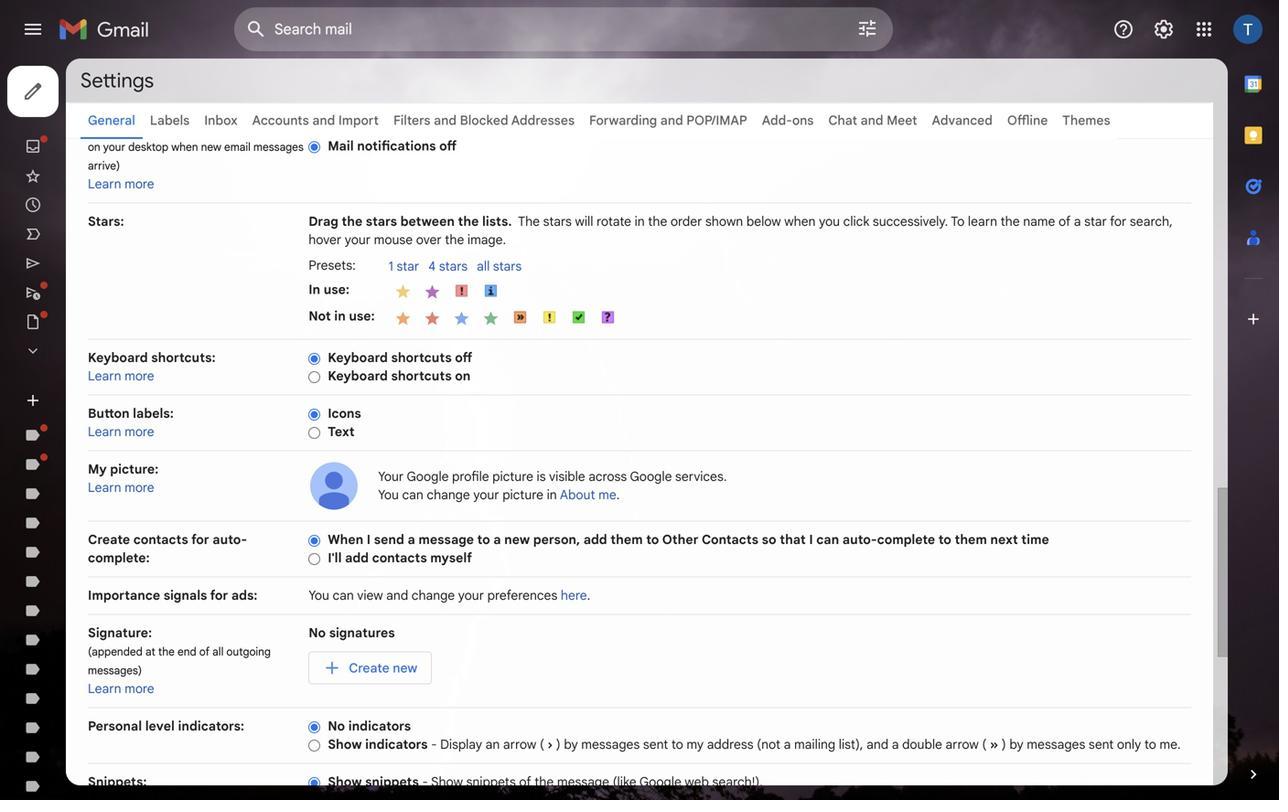 Task type: locate. For each thing, give the bounding box(es) containing it.
a left person,
[[494, 532, 501, 548]]

shortcuts:
[[151, 350, 216, 366]]

keyboard up button at the left bottom of page
[[88, 350, 148, 366]]

in use:
[[309, 282, 350, 298]]

when down display at top left
[[171, 141, 198, 154]]

1 horizontal spatial add
[[584, 532, 608, 548]]

2 vertical spatial new
[[393, 661, 418, 677]]

your
[[378, 469, 404, 485]]

picture left is
[[493, 469, 534, 485]]

you down your
[[378, 487, 399, 503]]

can down your
[[402, 487, 424, 503]]

0 horizontal spatial (
[[540, 737, 545, 753]]

0 horizontal spatial of
[[199, 646, 210, 660]]

1 horizontal spatial snippets
[[466, 775, 516, 791]]

message
[[419, 532, 474, 548], [557, 775, 610, 791]]

all stars link
[[477, 259, 531, 276]]

1 vertical spatial -
[[422, 775, 428, 791]]

1 learn from the top
[[88, 176, 121, 192]]

show
[[328, 737, 362, 753], [328, 775, 362, 791], [431, 775, 463, 791]]

1 horizontal spatial contacts
[[372, 551, 427, 567]]

importance signals for ads:
[[88, 588, 258, 604]]

0 vertical spatial on
[[88, 141, 100, 154]]

learn more link
[[88, 176, 154, 192], [88, 368, 154, 384], [88, 424, 154, 440], [88, 480, 154, 496], [88, 682, 154, 698]]

notifications down the filters
[[357, 138, 436, 154]]

2 horizontal spatial for
[[1111, 214, 1127, 230]]

of inside the stars will rotate in the order shown below when you click successively. to learn the name of a star for search, hover your mouse over the image.
[[1059, 214, 1071, 230]]

1 vertical spatial shortcuts
[[391, 368, 452, 384]]

1 vertical spatial of
[[199, 646, 210, 660]]

( left »
[[983, 737, 987, 753]]

in right rotate
[[635, 214, 645, 230]]

create inside button
[[349, 661, 390, 677]]

1 horizontal spatial when
[[785, 214, 816, 230]]

filters and blocked addresses link
[[394, 113, 575, 129]]

0 vertical spatial when
[[171, 141, 198, 154]]

stars:
[[88, 214, 124, 230]]

1 vertical spatial on
[[455, 368, 471, 384]]

filters and blocked addresses
[[394, 113, 575, 129]]

1 horizontal spatial (
[[983, 737, 987, 753]]

1 vertical spatial notifications
[[357, 138, 436, 154]]

more
[[125, 176, 154, 192], [125, 368, 154, 384], [125, 424, 154, 440], [125, 480, 154, 496], [125, 682, 154, 698]]

create down 'signatures'
[[349, 661, 390, 677]]

to
[[156, 122, 167, 135], [477, 532, 490, 548], [646, 532, 659, 548], [939, 532, 952, 548], [672, 737, 684, 753], [1145, 737, 1157, 753]]

stars down image.
[[493, 259, 522, 275]]

and for forwarding
[[661, 113, 684, 129]]

more up 'labels:'
[[125, 368, 154, 384]]

0 vertical spatial notifications
[[242, 122, 304, 135]]

show for show snippets
[[328, 775, 362, 791]]

for
[[1111, 214, 1127, 230], [191, 532, 209, 548], [210, 588, 228, 604]]

next
[[991, 532, 1018, 548]]

2 ( from the left
[[983, 737, 987, 753]]

2 vertical spatial of
[[519, 775, 531, 791]]

no signatures
[[309, 626, 395, 642]]

change
[[427, 487, 470, 503], [412, 588, 455, 604]]

. right preferences
[[587, 588, 591, 604]]

0 horizontal spatial can
[[333, 588, 354, 604]]

) right ›
[[556, 737, 561, 753]]

all inside "signature: (appended at the end of all outgoing messages) learn more"
[[213, 646, 224, 660]]

Show indicators radio
[[309, 739, 321, 753]]

at
[[145, 646, 155, 660]]

0 horizontal spatial .
[[587, 588, 591, 604]]

0 horizontal spatial all
[[213, 646, 224, 660]]

when for you
[[785, 214, 816, 230]]

in inside the stars will rotate in the order shown below when you click successively. to learn the name of a star for search, hover your mouse over the image.
[[635, 214, 645, 230]]

the left order
[[648, 214, 668, 230]]

auto- inside create contacts for auto- complete:
[[213, 532, 247, 548]]

them left next
[[955, 532, 988, 548]]

1 horizontal spatial auto-
[[843, 532, 878, 548]]

1 learn more link from the top
[[88, 176, 154, 192]]

learn down arrive)
[[88, 176, 121, 192]]

and for chat
[[861, 113, 884, 129]]

show right show indicators radio at the left
[[328, 737, 362, 753]]

2 vertical spatial in
[[547, 487, 557, 503]]

personal level indicators:
[[88, 719, 244, 735]]

no for no indicators
[[328, 719, 345, 735]]

shortcuts up keyboard shortcuts on
[[391, 350, 452, 366]]

to right gmail
[[156, 122, 167, 135]]

use: right not
[[349, 308, 375, 325]]

2 shortcuts from the top
[[391, 368, 452, 384]]

1 vertical spatial create
[[349, 661, 390, 677]]

2 more from the top
[[125, 368, 154, 384]]

no
[[309, 626, 326, 642], [328, 719, 345, 735]]

offline
[[1008, 113, 1048, 129]]

and left pop/imap
[[661, 113, 684, 129]]

0 vertical spatial for
[[1111, 214, 1127, 230]]

message up myself
[[419, 532, 474, 548]]

1 auto- from the left
[[213, 532, 247, 548]]

learn down button at the left bottom of page
[[88, 424, 121, 440]]

tab list
[[1228, 59, 1280, 735]]

4 learn more link from the top
[[88, 480, 154, 496]]

learn more link down arrive)
[[88, 176, 154, 192]]

1 horizontal spatial them
[[955, 532, 988, 548]]

2 learn more link from the top
[[88, 368, 154, 384]]

1 horizontal spatial new
[[393, 661, 418, 677]]

1 ( from the left
[[540, 737, 545, 753]]

order
[[671, 214, 702, 230]]

not in use:
[[309, 308, 375, 325]]

1 horizontal spatial in
[[547, 487, 557, 503]]

shortcuts for on
[[391, 368, 452, 384]]

more inside button labels: learn more
[[125, 424, 154, 440]]

for inside create contacts for auto- complete:
[[191, 532, 209, 548]]

learn inside "(allows gmail to display popup notifications on your desktop when new email messages arrive) learn more"
[[88, 176, 121, 192]]

1 horizontal spatial )
[[1002, 737, 1007, 753]]

5 more from the top
[[125, 682, 154, 698]]

a right (not on the right bottom of page
[[784, 737, 791, 753]]

1 horizontal spatial all
[[477, 259, 490, 275]]

1 snippets from the left
[[365, 775, 419, 791]]

1 vertical spatial .
[[587, 588, 591, 604]]

navigation
[[0, 59, 220, 801]]

keyboard for keyboard shortcuts off
[[328, 350, 388, 366]]

more down desktop
[[125, 176, 154, 192]]

learn down my
[[88, 480, 121, 496]]

notifications up email
[[242, 122, 304, 135]]

indicators down create new
[[348, 719, 411, 735]]

new down popup at the left top of the page
[[201, 141, 221, 154]]

- for show snippets of the message (like google web search!).
[[422, 775, 428, 791]]

on down 'keyboard shortcuts off'
[[455, 368, 471, 384]]

in
[[635, 214, 645, 230], [334, 308, 346, 325], [547, 487, 557, 503]]

google right (like
[[640, 775, 682, 791]]

your google profile picture is visible across google services. you can change your picture in about me .
[[378, 469, 727, 503]]

off up keyboard shortcuts on
[[455, 350, 473, 366]]

(not
[[757, 737, 781, 753]]

keyboard for keyboard shortcuts on
[[328, 368, 388, 384]]

create inside create contacts for auto- complete:
[[88, 532, 130, 548]]

when left the you
[[785, 214, 816, 230]]

the up image.
[[458, 214, 479, 230]]

1 horizontal spatial sent
[[1089, 737, 1114, 753]]

3 learn from the top
[[88, 424, 121, 440]]

Text radio
[[309, 426, 321, 440]]

no right no indicators radio
[[328, 719, 345, 735]]

2 horizontal spatial new
[[505, 532, 530, 548]]

your right hover
[[345, 232, 371, 248]]

1 horizontal spatial no
[[328, 719, 345, 735]]

personal
[[88, 719, 142, 735]]

on up arrive)
[[88, 141, 100, 154]]

3 more from the top
[[125, 424, 154, 440]]

button labels: learn more
[[88, 406, 174, 440]]

about me link
[[560, 487, 617, 503]]

off
[[439, 138, 457, 154], [455, 350, 473, 366]]

more down messages) on the bottom left
[[125, 682, 154, 698]]

learn more link down button at the left bottom of page
[[88, 424, 154, 440]]

1 vertical spatial when
[[785, 214, 816, 230]]

learn
[[968, 214, 998, 230]]

importance
[[88, 588, 160, 604]]

0 vertical spatial create
[[88, 532, 130, 548]]

for for ads:
[[210, 588, 228, 604]]

learn down messages) on the bottom left
[[88, 682, 121, 698]]

0 vertical spatial shortcuts
[[391, 350, 452, 366]]

a right name
[[1074, 214, 1082, 230]]

advanced link
[[932, 113, 993, 129]]

can left view
[[333, 588, 354, 604]]

1 vertical spatial no
[[328, 719, 345, 735]]

complete
[[878, 532, 936, 548]]

i right that
[[809, 532, 813, 548]]

learn up button at the left bottom of page
[[88, 368, 121, 384]]

mail
[[328, 138, 354, 154]]

When I send a message to a new person, add them to Other Contacts so that I can auto-complete to them next time radio
[[309, 534, 321, 548]]

0 vertical spatial new
[[201, 141, 221, 154]]

when inside "(allows gmail to display popup notifications on your desktop when new email messages arrive) learn more"
[[171, 141, 198, 154]]

new inside "(allows gmail to display popup notifications on your desktop when new email messages arrive) learn more"
[[201, 141, 221, 154]]

no left 'signatures'
[[309, 626, 326, 642]]

0 vertical spatial all
[[477, 259, 490, 275]]

2 i from the left
[[809, 532, 813, 548]]

1 vertical spatial new
[[505, 532, 530, 548]]

3 learn more link from the top
[[88, 424, 154, 440]]

stars left will
[[543, 214, 572, 230]]

learn more link down messages) on the bottom left
[[88, 682, 154, 698]]

more inside "signature: (appended at the end of all outgoing messages) learn more"
[[125, 682, 154, 698]]

1 horizontal spatial messages
[[581, 737, 640, 753]]

0 horizontal spatial you
[[309, 588, 329, 604]]

2 vertical spatial for
[[210, 588, 228, 604]]

preferences
[[488, 588, 558, 604]]

off for keyboard shortcuts off
[[455, 350, 473, 366]]

add-ons link
[[762, 113, 814, 129]]

you down the i'll add contacts myself radio
[[309, 588, 329, 604]]

email
[[224, 141, 251, 154]]

1 vertical spatial indicators
[[365, 737, 428, 753]]

contacts up complete:
[[133, 532, 188, 548]]

0 vertical spatial .
[[617, 487, 620, 503]]

inbox link
[[204, 113, 238, 129]]

your down the (allows
[[103, 141, 125, 154]]

0 horizontal spatial contacts
[[133, 532, 188, 548]]

0 horizontal spatial messages
[[253, 141, 304, 154]]

1 i from the left
[[367, 532, 371, 548]]

0 horizontal spatial )
[[556, 737, 561, 753]]

0 horizontal spatial -
[[422, 775, 428, 791]]

change down profile
[[427, 487, 470, 503]]

) right »
[[1002, 737, 1007, 753]]

support image
[[1113, 18, 1135, 40]]

0 horizontal spatial sent
[[643, 737, 668, 753]]

for left search,
[[1111, 214, 1127, 230]]

keyboard for keyboard shortcuts: learn more
[[88, 350, 148, 366]]

1 vertical spatial message
[[557, 775, 610, 791]]

1 vertical spatial off
[[455, 350, 473, 366]]

1 them from the left
[[611, 532, 643, 548]]

None search field
[[234, 7, 893, 51]]

messages inside "(allows gmail to display popup notifications on your desktop when new email messages arrive) learn more"
[[253, 141, 304, 154]]

1 vertical spatial use:
[[349, 308, 375, 325]]

2 them from the left
[[955, 532, 988, 548]]

in right not
[[334, 308, 346, 325]]

keyboard inside keyboard shortcuts: learn more
[[88, 350, 148, 366]]

1 vertical spatial for
[[191, 532, 209, 548]]

to left other
[[646, 532, 659, 548]]

to left my
[[672, 737, 684, 753]]

1 horizontal spatial i
[[809, 532, 813, 548]]

a up i'll add contacts myself
[[408, 532, 415, 548]]

1 vertical spatial all
[[213, 646, 224, 660]]

keyboard up icons
[[328, 368, 388, 384]]

0 vertical spatial message
[[419, 532, 474, 548]]

add down when
[[345, 551, 369, 567]]

indicators:
[[178, 719, 244, 735]]

0 horizontal spatial when
[[171, 141, 198, 154]]

chat and meet link
[[829, 113, 918, 129]]

star
[[1085, 214, 1107, 230], [397, 259, 419, 275]]

star right "1"
[[397, 259, 419, 275]]

star left search,
[[1085, 214, 1107, 230]]

double
[[903, 737, 943, 753]]

indicators for no
[[348, 719, 411, 735]]

0 horizontal spatial snippets
[[365, 775, 419, 791]]

. down across
[[617, 487, 620, 503]]

more down picture:
[[125, 480, 154, 496]]

1 horizontal spatial -
[[431, 737, 437, 753]]

1 horizontal spatial .
[[617, 487, 620, 503]]

1 horizontal spatial of
[[519, 775, 531, 791]]

i left send
[[367, 532, 371, 548]]

all down image.
[[477, 259, 490, 275]]

1 by from the left
[[564, 737, 578, 753]]

0 horizontal spatial create
[[88, 532, 130, 548]]

auto- up ads:
[[213, 532, 247, 548]]

show indicators - display an arrow ( › ) by messages sent to my address (not a mailing list), and a double arrow ( » ) by messages sent only to me.
[[328, 737, 1181, 753]]

and right the filters
[[434, 113, 457, 129]]

time
[[1022, 532, 1050, 548]]

5 learn from the top
[[88, 682, 121, 698]]

new down 'signatures'
[[393, 661, 418, 677]]

0 horizontal spatial no
[[309, 626, 326, 642]]

more for shortcuts:
[[125, 368, 154, 384]]

indicators
[[348, 719, 411, 735], [365, 737, 428, 753]]

can
[[402, 487, 424, 503], [817, 532, 840, 548], [333, 588, 354, 604]]

1 vertical spatial add
[[345, 551, 369, 567]]

1 horizontal spatial for
[[210, 588, 228, 604]]

when inside the stars will rotate in the order shown below when you click successively. to learn the name of a star for search, hover your mouse over the image.
[[785, 214, 816, 230]]

2 auto- from the left
[[843, 532, 878, 548]]

and up mail notifications off radio
[[312, 113, 335, 129]]

learn inside button labels: learn more
[[88, 424, 121, 440]]

1 horizontal spatial star
[[1085, 214, 1107, 230]]

can right that
[[817, 532, 840, 548]]

search!).
[[713, 775, 763, 791]]

0 vertical spatial picture
[[493, 469, 534, 485]]

learn for button
[[88, 424, 121, 440]]

( left ›
[[540, 737, 545, 753]]

sent left only
[[1089, 737, 1114, 753]]

0 horizontal spatial by
[[564, 737, 578, 753]]

0 horizontal spatial for
[[191, 532, 209, 548]]

message left (like
[[557, 775, 610, 791]]

1 horizontal spatial you
[[378, 487, 399, 503]]

snippets down an
[[466, 775, 516, 791]]

address
[[707, 737, 754, 753]]

of inside "signature: (appended at the end of all outgoing messages) learn more"
[[199, 646, 210, 660]]

your down profile
[[474, 487, 499, 503]]

off down filters and blocked addresses
[[439, 138, 457, 154]]

1 ) from the left
[[556, 737, 561, 753]]

pop/imap
[[687, 113, 748, 129]]

and
[[312, 113, 335, 129], [434, 113, 457, 129], [661, 113, 684, 129], [861, 113, 884, 129], [386, 588, 408, 604], [867, 737, 889, 753]]

you can view and change your preferences here .
[[309, 588, 591, 604]]

1 arrow from the left
[[503, 737, 537, 753]]

show snippets - show snippets of the message (like google web search!).
[[328, 775, 763, 791]]

0 horizontal spatial notifications
[[242, 122, 304, 135]]

keyboard
[[88, 350, 148, 366], [328, 350, 388, 366], [328, 368, 388, 384]]

the right 'over'
[[445, 232, 464, 248]]

1 more from the top
[[125, 176, 154, 192]]

0 vertical spatial change
[[427, 487, 470, 503]]

and for accounts
[[312, 113, 335, 129]]

show for show indicators
[[328, 737, 362, 753]]

show right show snippets 'option'
[[328, 775, 362, 791]]

advanced
[[932, 113, 993, 129]]

add
[[584, 532, 608, 548], [345, 551, 369, 567]]

on inside "(allows gmail to display popup notifications on your desktop when new email messages arrive) learn more"
[[88, 141, 100, 154]]

visible
[[549, 469, 586, 485]]

level
[[145, 719, 175, 735]]

ads:
[[231, 588, 258, 604]]

web
[[685, 775, 709, 791]]

an
[[486, 737, 500, 753]]

0 vertical spatial contacts
[[133, 532, 188, 548]]

you inside your google profile picture is visible across google services. you can change your picture in about me .
[[378, 487, 399, 503]]

to down profile
[[477, 532, 490, 548]]

add right person,
[[584, 532, 608, 548]]

below
[[747, 214, 781, 230]]

shortcuts down 'keyboard shortcuts off'
[[391, 368, 452, 384]]

0 vertical spatial in
[[635, 214, 645, 230]]

1 horizontal spatial arrow
[[946, 737, 979, 753]]

0 horizontal spatial them
[[611, 532, 643, 548]]

more for labels:
[[125, 424, 154, 440]]

keyboard right keyboard shortcuts off option in the top of the page
[[328, 350, 388, 366]]

learn for keyboard
[[88, 368, 121, 384]]

2 by from the left
[[1010, 737, 1024, 753]]

star inside the stars will rotate in the order shown below when you click successively. to learn the name of a star for search, hover your mouse over the image.
[[1085, 214, 1107, 230]]

you
[[819, 214, 840, 230]]

0 horizontal spatial auto-
[[213, 532, 247, 548]]

more inside keyboard shortcuts: learn more
[[125, 368, 154, 384]]

0 horizontal spatial on
[[88, 141, 100, 154]]

4 learn from the top
[[88, 480, 121, 496]]

name
[[1024, 214, 1056, 230]]

rotate
[[597, 214, 632, 230]]

2 horizontal spatial can
[[817, 532, 840, 548]]

0 horizontal spatial i
[[367, 532, 371, 548]]

1 horizontal spatial by
[[1010, 737, 1024, 753]]

all
[[477, 259, 490, 275], [213, 646, 224, 660]]

1 horizontal spatial create
[[349, 661, 390, 677]]

learn inside keyboard shortcuts: learn more
[[88, 368, 121, 384]]

Mail notifications off radio
[[309, 140, 321, 154]]

arrow left »
[[946, 737, 979, 753]]

0 vertical spatial you
[[378, 487, 399, 503]]

stars
[[366, 214, 397, 230], [543, 214, 572, 230], [439, 259, 468, 275], [493, 259, 522, 275]]

1 star 4 stars all stars
[[389, 259, 522, 275]]

snippets
[[365, 775, 419, 791], [466, 775, 516, 791]]

shortcuts for off
[[391, 350, 452, 366]]

all left outgoing
[[213, 646, 224, 660]]

1 vertical spatial picture
[[503, 487, 544, 503]]

the right "at"
[[158, 646, 175, 660]]

the stars will rotate in the order shown below when you click successively. to learn the name of a star for search, hover your mouse over the image.
[[309, 214, 1173, 248]]

messages up (like
[[581, 737, 640, 753]]

outgoing
[[226, 646, 271, 660]]

drag
[[309, 214, 338, 230]]

1 shortcuts from the top
[[391, 350, 452, 366]]

2 learn from the top
[[88, 368, 121, 384]]

keyboard shortcuts on
[[328, 368, 471, 384]]

learn more link down picture:
[[88, 480, 154, 496]]

0 vertical spatial use:
[[324, 282, 350, 298]]

messages right »
[[1027, 737, 1086, 753]]

learn inside my picture: learn more
[[88, 480, 121, 496]]

of for show snippets - show snippets of the message (like google web search!).
[[519, 775, 531, 791]]

2 horizontal spatial of
[[1059, 214, 1071, 230]]

more down 'labels:'
[[125, 424, 154, 440]]

5 learn more link from the top
[[88, 682, 154, 698]]

0 vertical spatial off
[[439, 138, 457, 154]]

snippets down no indicators
[[365, 775, 419, 791]]

4 more from the top
[[125, 480, 154, 496]]

in down visible
[[547, 487, 557, 503]]

0 vertical spatial indicators
[[348, 719, 411, 735]]

more inside my picture: learn more
[[125, 480, 154, 496]]

0 horizontal spatial new
[[201, 141, 221, 154]]



Task type: describe. For each thing, give the bounding box(es) containing it.
Keyboard shortcuts off radio
[[309, 352, 321, 366]]

my
[[687, 737, 704, 753]]

notifications inside "(allows gmail to display popup notifications on your desktop when new email messages arrive) learn more"
[[242, 122, 304, 135]]

4
[[429, 259, 436, 275]]

the
[[518, 214, 540, 230]]

drag the stars between the lists.
[[309, 214, 512, 230]]

›
[[548, 737, 553, 753]]

show down display at the left bottom of page
[[431, 775, 463, 791]]

accounts and import link
[[252, 113, 379, 129]]

1 vertical spatial contacts
[[372, 551, 427, 567]]

profile
[[452, 469, 489, 485]]

settings image
[[1153, 18, 1175, 40]]

and right view
[[386, 588, 408, 604]]

new inside button
[[393, 661, 418, 677]]

learn more link for button
[[88, 424, 154, 440]]

learn for my
[[88, 480, 121, 496]]

myself
[[430, 551, 472, 567]]

the right the drag
[[342, 214, 363, 230]]

click
[[844, 214, 870, 230]]

mouse
[[374, 232, 413, 248]]

send
[[374, 532, 405, 548]]

change inside your google profile picture is visible across google services. you can change your picture in about me .
[[427, 487, 470, 503]]

keyboard shortcuts: learn more
[[88, 350, 216, 384]]

0 horizontal spatial message
[[419, 532, 474, 548]]

services.
[[676, 469, 727, 485]]

(appended
[[88, 646, 143, 660]]

your inside your google profile picture is visible across google services. you can change your picture in about me .
[[474, 487, 499, 503]]

1 star link
[[389, 259, 429, 276]]

when for new
[[171, 141, 198, 154]]

other
[[662, 532, 699, 548]]

search,
[[1130, 214, 1173, 230]]

so
[[762, 532, 777, 548]]

2 sent from the left
[[1089, 737, 1114, 753]]

1 vertical spatial star
[[397, 259, 419, 275]]

chat and meet
[[829, 113, 918, 129]]

complete:
[[88, 551, 150, 567]]

Icons radio
[[309, 408, 321, 422]]

1 horizontal spatial notifications
[[357, 138, 436, 154]]

forwarding and pop/imap link
[[590, 113, 748, 129]]

Keyboard shortcuts on radio
[[309, 371, 321, 384]]

stars up mouse
[[366, 214, 397, 230]]

more inside "(allows gmail to display popup notifications on your desktop when new email messages arrive) learn more"
[[125, 176, 154, 192]]

create contacts for auto- complete:
[[88, 532, 247, 567]]

my picture: learn more
[[88, 462, 159, 496]]

labels link
[[150, 113, 190, 129]]

filters
[[394, 113, 431, 129]]

for for auto-
[[191, 532, 209, 548]]

i'll
[[328, 551, 342, 567]]

1 vertical spatial in
[[334, 308, 346, 325]]

messages)
[[88, 665, 142, 678]]

(like
[[613, 775, 637, 791]]

when i send a message to a new person, add them to other contacts so that i can auto-complete to them next time
[[328, 532, 1050, 548]]

my
[[88, 462, 107, 478]]

forwarding and pop/imap
[[590, 113, 748, 129]]

1 vertical spatial can
[[817, 532, 840, 548]]

gmail image
[[59, 11, 158, 48]]

blocked
[[460, 113, 509, 129]]

offline link
[[1008, 113, 1048, 129]]

2 snippets from the left
[[466, 775, 516, 791]]

signature:
[[88, 626, 152, 642]]

- for display an arrow (
[[431, 737, 437, 753]]

stars right 4
[[439, 259, 468, 275]]

off for mail notifications off
[[439, 138, 457, 154]]

that
[[780, 532, 806, 548]]

1 horizontal spatial message
[[557, 775, 610, 791]]

addresses
[[511, 113, 575, 129]]

snippets:
[[88, 775, 147, 791]]

picture image
[[309, 461, 360, 512]]

main menu image
[[22, 18, 44, 40]]

signals
[[164, 588, 207, 604]]

between
[[401, 214, 455, 230]]

2 ) from the left
[[1002, 737, 1007, 753]]

your inside the stars will rotate in the order shown below when you click successively. to learn the name of a star for search, hover your mouse over the image.
[[345, 232, 371, 248]]

contacts inside create contacts for auto- complete:
[[133, 532, 188, 548]]

popup
[[207, 122, 240, 135]]

search mail image
[[240, 13, 273, 46]]

1 vertical spatial change
[[412, 588, 455, 604]]

I'll add contacts myself radio
[[309, 553, 321, 566]]

the down ›
[[535, 775, 554, 791]]

general link
[[88, 113, 135, 129]]

forwarding
[[590, 113, 657, 129]]

no for no signatures
[[309, 626, 326, 642]]

lists.
[[482, 214, 512, 230]]

add-
[[762, 113, 793, 129]]

2 arrow from the left
[[946, 737, 979, 753]]

inbox
[[204, 113, 238, 129]]

2 horizontal spatial messages
[[1027, 737, 1086, 753]]

Show snippets radio
[[309, 777, 321, 791]]

more for picture:
[[125, 480, 154, 496]]

themes link
[[1063, 113, 1111, 129]]

icons
[[328, 406, 361, 422]]

and right list),
[[867, 737, 889, 753]]

1 sent from the left
[[643, 737, 668, 753]]

4 stars link
[[429, 259, 477, 276]]

create for create contacts for auto- complete:
[[88, 532, 130, 548]]

add-ons
[[762, 113, 814, 129]]

and for filters
[[434, 113, 457, 129]]

2 vertical spatial can
[[333, 588, 354, 604]]

a inside the stars will rotate in the order shown below when you click successively. to learn the name of a star for search, hover your mouse over the image.
[[1074, 214, 1082, 230]]

the right learn on the top right
[[1001, 214, 1020, 230]]

to inside "(allows gmail to display popup notifications on your desktop when new email messages arrive) learn more"
[[156, 122, 167, 135]]

across
[[589, 469, 627, 485]]

not
[[309, 308, 331, 325]]

learn more link for keyboard
[[88, 368, 154, 384]]

1 horizontal spatial on
[[455, 368, 471, 384]]

a left double
[[892, 737, 899, 753]]

indicators for show
[[365, 737, 428, 753]]

advanced search options image
[[849, 10, 886, 47]]

can inside your google profile picture is visible across google services. you can change your picture in about me .
[[402, 487, 424, 503]]

the inside "signature: (appended at the end of all outgoing messages) learn more"
[[158, 646, 175, 660]]

learn more link for my
[[88, 480, 154, 496]]

google right your
[[407, 469, 449, 485]]

for inside the stars will rotate in the order shown below when you click successively. to learn the name of a star for search, hover your mouse over the image.
[[1111, 214, 1127, 230]]

image.
[[468, 232, 506, 248]]

. inside your google profile picture is visible across google services. you can change your picture in about me .
[[617, 487, 620, 503]]

meet
[[887, 113, 918, 129]]

0 vertical spatial add
[[584, 532, 608, 548]]

import
[[339, 113, 379, 129]]

signatures
[[329, 626, 395, 642]]

to left me.
[[1145, 737, 1157, 753]]

(allows
[[88, 122, 123, 135]]

gmail
[[125, 122, 154, 135]]

Search mail text field
[[275, 20, 806, 38]]

your down myself
[[458, 588, 484, 604]]

display
[[169, 122, 204, 135]]

list),
[[839, 737, 864, 753]]

general
[[88, 113, 135, 129]]

stars inside the stars will rotate in the order shown below when you click successively. to learn the name of a star for search, hover your mouse over the image.
[[543, 214, 572, 230]]

only
[[1118, 737, 1142, 753]]

is
[[537, 469, 546, 485]]

successively.
[[873, 214, 949, 230]]

accounts and import
[[252, 113, 379, 129]]

shown
[[706, 214, 744, 230]]

google right across
[[630, 469, 672, 485]]

here link
[[561, 588, 587, 604]]

themes
[[1063, 113, 1111, 129]]

ons
[[793, 113, 814, 129]]

in
[[309, 282, 320, 298]]

view
[[357, 588, 383, 604]]

display
[[440, 737, 483, 753]]

learn more link for (allows
[[88, 176, 154, 192]]

create for create new
[[349, 661, 390, 677]]

presets:
[[309, 258, 356, 274]]

of for signature: (appended at the end of all outgoing messages) learn more
[[199, 646, 210, 660]]

contacts
[[702, 532, 759, 548]]

accounts
[[252, 113, 309, 129]]

learn inside "signature: (appended at the end of all outgoing messages) learn more"
[[88, 682, 121, 698]]

No indicators radio
[[309, 721, 321, 735]]

in inside your google profile picture is visible across google services. you can change your picture in about me .
[[547, 487, 557, 503]]

your inside "(allows gmail to display popup notifications on your desktop when new email messages arrive) learn more"
[[103, 141, 125, 154]]

chat
[[829, 113, 858, 129]]

here
[[561, 588, 587, 604]]

to right complete
[[939, 532, 952, 548]]

mailing
[[795, 737, 836, 753]]



Task type: vqa. For each thing, say whether or not it's contained in the screenshot.
Spam inside the button
no



